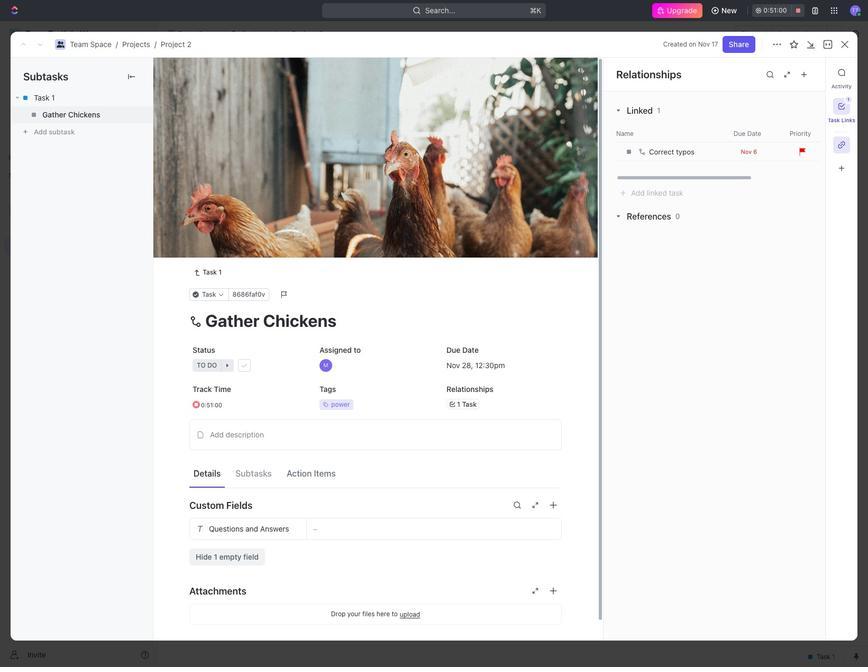 Task type: locate. For each thing, give the bounding box(es) containing it.
user group image inside sidebar navigation
[[11, 208, 19, 214]]

add linked task
[[632, 188, 684, 197]]

to do down status
[[197, 362, 217, 370]]

2
[[319, 29, 323, 38], [187, 40, 192, 49], [234, 63, 243, 80], [251, 149, 255, 157], [231, 202, 236, 211], [229, 250, 233, 258]]

task links
[[828, 117, 856, 123]]

0 vertical spatial subtasks
[[23, 70, 68, 83]]

relationships up linked 1
[[617, 68, 682, 80]]

linked
[[647, 188, 667, 197]]

0 horizontal spatial 0:51:00
[[201, 402, 222, 409]]

share
[[741, 29, 761, 38], [729, 40, 750, 49]]

1 vertical spatial 1 button
[[237, 183, 252, 194]]

hide for hide 1 empty field
[[196, 553, 212, 562]]

0 horizontal spatial due
[[447, 346, 461, 355]]

1 horizontal spatial user group image
[[168, 31, 175, 37]]

0 vertical spatial nov
[[699, 40, 710, 48]]

1 vertical spatial relationships
[[447, 385, 494, 394]]

to do up task "dropdown button"
[[196, 250, 217, 258]]

due inside due date dropdown button
[[734, 129, 746, 137]]

tree inside sidebar navigation
[[4, 184, 154, 327]]

linked
[[627, 106, 653, 115]]

1 vertical spatial add task
[[284, 149, 312, 157]]

0 vertical spatial space
[[198, 29, 220, 38]]

0 horizontal spatial relationships
[[447, 385, 494, 394]]

priority
[[790, 129, 812, 137]]

1 button for 2
[[238, 202, 253, 212]]

reposition
[[457, 240, 494, 249]]

add task button down task 2
[[209, 219, 249, 232]]

user group image left team space
[[168, 31, 175, 37]]

nov
[[699, 40, 710, 48], [741, 148, 752, 155], [447, 361, 460, 370]]

attachments button
[[190, 579, 562, 604]]

1 horizontal spatial team space link
[[165, 28, 222, 40]]

due left date on the right bottom
[[447, 346, 461, 355]]

1 button down progress
[[237, 183, 252, 194]]

0 vertical spatial to do
[[196, 250, 217, 258]]

table
[[321, 98, 340, 107]]

1 horizontal spatial hide
[[549, 124, 564, 132]]

0:51:00 inside button
[[764, 6, 787, 14]]

relationships
[[617, 68, 682, 80], [447, 385, 494, 394]]

tt button
[[848, 2, 864, 19]]

add down dashboards
[[34, 128, 47, 136]]

2 vertical spatial 1 button
[[238, 202, 253, 212]]

0:51:00 up automations
[[764, 6, 787, 14]]

add left "linked"
[[632, 188, 645, 197]]

custom fields button
[[190, 493, 562, 518]]

0:51:00 button
[[190, 396, 308, 415]]

fields
[[226, 500, 253, 511]]

add down task 2
[[213, 221, 227, 230]]

0 vertical spatial relationships
[[617, 68, 682, 80]]

m
[[324, 362, 328, 369]]

add left the description
[[210, 430, 224, 439]]

gather chickens
[[42, 110, 100, 119]]

1 button right task 2
[[238, 202, 253, 212]]

Search tasks... text field
[[737, 120, 843, 136]]

project 2 inside "link"
[[292, 29, 323, 38]]

1 horizontal spatial relationships
[[617, 68, 682, 80]]

team
[[178, 29, 196, 38], [70, 40, 88, 49]]

2 vertical spatial nov
[[447, 361, 460, 370]]

1 button inside 'task sidebar navigation' tab list
[[834, 96, 852, 115]]

to up task "dropdown button"
[[196, 250, 205, 258]]

task 1 link up chickens at the top
[[11, 89, 153, 106]]

tree
[[4, 184, 154, 327]]

0 horizontal spatial add task
[[213, 221, 245, 230]]

task inside tab list
[[828, 117, 841, 123]]

0 vertical spatial team
[[178, 29, 196, 38]]

share right "17"
[[729, 40, 750, 49]]

1 vertical spatial projects
[[122, 40, 150, 49]]

1
[[51, 93, 55, 102], [848, 97, 850, 102], [658, 106, 661, 115], [231, 184, 235, 193], [247, 184, 250, 192], [248, 203, 251, 211], [219, 269, 222, 276], [457, 400, 461, 409], [214, 553, 217, 562]]

1 vertical spatial nov
[[741, 148, 752, 155]]

1 horizontal spatial 0:51:00
[[764, 6, 787, 14]]

user group image down spaces
[[11, 208, 19, 214]]

to right here
[[392, 611, 398, 618]]

1 vertical spatial do
[[207, 362, 217, 370]]

inbox link
[[4, 69, 154, 86]]

2 horizontal spatial add task
[[792, 68, 824, 77]]

and
[[246, 525, 258, 534]]

1 inside linked 1
[[658, 106, 661, 115]]

add linked task button
[[620, 188, 684, 197]]

do
[[207, 250, 217, 258], [207, 362, 217, 370]]

list
[[238, 98, 250, 107]]

1 vertical spatial task 1 link
[[190, 266, 226, 279]]

nov left 6
[[741, 148, 752, 155]]

0 vertical spatial project 2
[[292, 29, 323, 38]]

1 vertical spatial hide
[[196, 553, 212, 562]]

0 horizontal spatial subtasks
[[23, 70, 68, 83]]

0 horizontal spatial user group image
[[11, 208, 19, 214]]

add task for the left add task button
[[213, 221, 245, 230]]

task button
[[190, 289, 229, 301]]

1 vertical spatial subtasks
[[236, 469, 272, 478]]

0 horizontal spatial team
[[70, 40, 88, 49]]

0 vertical spatial due
[[734, 129, 746, 137]]

0 horizontal spatial project 2
[[184, 63, 247, 80]]

team space
[[178, 29, 220, 38]]

,
[[471, 361, 473, 370]]

change cover button
[[501, 237, 562, 254]]

1 horizontal spatial task 1 link
[[190, 266, 226, 279]]

1 horizontal spatial team
[[178, 29, 196, 38]]

team for team space / projects / project 2
[[70, 40, 88, 49]]

1 vertical spatial space
[[90, 40, 112, 49]]

do up task "dropdown button"
[[207, 250, 217, 258]]

search...
[[426, 6, 456, 15]]

nov left 28
[[447, 361, 460, 370]]

details button
[[190, 464, 225, 483]]

progress
[[205, 149, 239, 157]]

0:51:00 inside dropdown button
[[201, 402, 222, 409]]

0 vertical spatial 1 button
[[834, 96, 852, 115]]

add task
[[792, 68, 824, 77], [284, 149, 312, 157], [213, 221, 245, 230]]

task 2
[[213, 202, 236, 211]]

1 vertical spatial add task button
[[272, 147, 317, 160]]

assignees button
[[428, 122, 477, 134]]

task 1 up task 2
[[213, 184, 235, 193]]

automations button
[[773, 26, 827, 42]]

your
[[348, 611, 361, 618]]

gather chickens link
[[11, 106, 153, 123]]

do down status
[[207, 362, 217, 370]]

hide inside hide button
[[549, 124, 564, 132]]

due left the date
[[734, 129, 746, 137]]

here
[[377, 611, 390, 618]]

add task down task 2
[[213, 221, 245, 230]]

1 horizontal spatial projects
[[242, 29, 270, 38]]

assigned to
[[320, 346, 361, 355]]

1 inside "custom fields" element
[[214, 553, 217, 562]]

linked 1
[[627, 106, 661, 115]]

0 vertical spatial project
[[292, 29, 317, 38]]

activity
[[832, 83, 852, 89]]

dashboards link
[[4, 105, 154, 122]]

0:51:00
[[764, 6, 787, 14], [201, 402, 222, 409]]

share down new button
[[741, 29, 761, 38]]

0 vertical spatial add task button
[[786, 64, 831, 81]]

add task button down calendar link
[[272, 147, 317, 160]]

due date button
[[723, 129, 776, 138]]

2 horizontal spatial nov
[[741, 148, 752, 155]]

0 vertical spatial do
[[207, 250, 217, 258]]

1 button
[[834, 96, 852, 115], [237, 183, 252, 194], [238, 202, 253, 212]]

1 button up task links
[[834, 96, 852, 115]]

task 1 link up task "dropdown button"
[[190, 266, 226, 279]]

1 vertical spatial project 2
[[184, 63, 247, 80]]

0 vertical spatial add task
[[792, 68, 824, 77]]

list link
[[236, 95, 250, 110]]

nov left "17"
[[699, 40, 710, 48]]

to inside drop your files here to upload
[[392, 611, 398, 618]]

time
[[214, 385, 231, 394]]

task inside "dropdown button"
[[202, 291, 216, 299]]

1 horizontal spatial space
[[198, 29, 220, 38]]

hide 1 empty field
[[196, 553, 259, 562]]

relationships up 1 task
[[447, 385, 494, 394]]

12:30
[[475, 361, 494, 370]]

2 horizontal spatial add task button
[[786, 64, 831, 81]]

track
[[193, 385, 212, 394]]

0
[[676, 212, 680, 221]]

nov inside dropdown button
[[741, 148, 752, 155]]

items
[[314, 469, 336, 478]]

custom fields element
[[190, 518, 562, 566]]

to do
[[196, 250, 217, 258], [197, 362, 217, 370]]

subtasks up fields
[[236, 469, 272, 478]]

0 horizontal spatial nov
[[447, 361, 460, 370]]

0 vertical spatial hide
[[549, 124, 564, 132]]

add down calendar link
[[284, 149, 297, 157]]

1 vertical spatial due
[[447, 346, 461, 355]]

description
[[226, 430, 264, 439]]

28
[[462, 361, 471, 370]]

subtasks down home
[[23, 70, 68, 83]]

0 vertical spatial 0:51:00
[[764, 6, 787, 14]]

2 vertical spatial add task button
[[209, 219, 249, 232]]

add task down calendar
[[284, 149, 312, 157]]

task 1 up task "dropdown button"
[[203, 269, 222, 276]]

home link
[[4, 51, 154, 68]]

0 horizontal spatial projects link
[[122, 40, 150, 49]]

links
[[842, 117, 856, 123]]

correct typos link
[[636, 143, 720, 161]]

project
[[292, 29, 317, 38], [161, 40, 185, 49], [184, 63, 231, 80]]

0:51:00 for 0:51:00 dropdown button
[[201, 402, 222, 409]]

0 vertical spatial task 1 link
[[11, 89, 153, 106]]

/
[[224, 29, 227, 38], [275, 29, 277, 38], [116, 40, 118, 49], [154, 40, 157, 49]]

17
[[712, 40, 719, 48]]

subtasks
[[23, 70, 68, 83], [236, 469, 272, 478]]

1 horizontal spatial project 2
[[292, 29, 323, 38]]

hide inside "custom fields" element
[[196, 553, 212, 562]]

1 vertical spatial team
[[70, 40, 88, 49]]

1 horizontal spatial nov
[[699, 40, 710, 48]]

to do inside dropdown button
[[197, 362, 217, 370]]

user group image
[[56, 41, 64, 48]]

subtask
[[49, 128, 75, 136]]

2 vertical spatial add task
[[213, 221, 245, 230]]

1 horizontal spatial due
[[734, 129, 746, 137]]

to down status
[[197, 362, 206, 370]]

0 vertical spatial user group image
[[168, 31, 175, 37]]

0:51:00 down track time on the bottom of the page
[[201, 402, 222, 409]]

add task button
[[786, 64, 831, 81], [272, 147, 317, 160], [209, 219, 249, 232]]

task 1 up dashboards
[[34, 93, 55, 102]]

team for team space
[[178, 29, 196, 38]]

1 horizontal spatial add task button
[[272, 147, 317, 160]]

1 horizontal spatial project 2 link
[[279, 28, 326, 40]]

1 vertical spatial 0:51:00
[[201, 402, 222, 409]]

0 horizontal spatial space
[[90, 40, 112, 49]]

0 horizontal spatial hide
[[196, 553, 212, 562]]

hide
[[549, 124, 564, 132], [196, 553, 212, 562]]

1 vertical spatial user group image
[[11, 208, 19, 214]]

field
[[244, 553, 259, 562]]

add task button down the "automations" button
[[786, 64, 831, 81]]

user group image
[[168, 31, 175, 37], [11, 208, 19, 214]]

add
[[792, 68, 806, 77], [34, 128, 47, 136], [284, 149, 297, 157], [632, 188, 645, 197], [213, 221, 227, 230], [210, 430, 224, 439]]

add task down the "automations" button
[[792, 68, 824, 77]]

action items button
[[283, 464, 340, 483]]

1 button for 1
[[237, 183, 252, 194]]

correct typos
[[650, 148, 695, 156]]

tags power
[[320, 385, 350, 409]]

1 vertical spatial to do
[[197, 362, 217, 370]]

1 horizontal spatial subtasks
[[236, 469, 272, 478]]



Task type: describe. For each thing, give the bounding box(es) containing it.
due for due date
[[734, 129, 746, 137]]

1 inside 'task sidebar navigation' tab list
[[848, 97, 850, 102]]

invite
[[28, 650, 46, 659]]

board link
[[195, 95, 218, 110]]

upgrade link
[[652, 3, 703, 18]]

share button down new
[[735, 25, 768, 42]]

2 inside "link"
[[319, 29, 323, 38]]

new button
[[707, 2, 744, 19]]

action
[[287, 469, 312, 478]]

0 horizontal spatial project 2 link
[[161, 40, 192, 49]]

drop
[[331, 611, 346, 618]]

0 vertical spatial share
[[741, 29, 761, 38]]

2 vertical spatial task 1
[[203, 269, 222, 276]]

docs
[[25, 91, 43, 100]]

change cover button
[[501, 237, 562, 254]]

add inside add subtask button
[[34, 128, 47, 136]]

1 vertical spatial share
[[729, 40, 750, 49]]

drop your files here to upload
[[331, 611, 420, 619]]

details
[[194, 469, 221, 478]]

0 horizontal spatial team space link
[[70, 40, 112, 49]]

date
[[463, 346, 479, 355]]

–
[[313, 525, 317, 533]]

0 vertical spatial task 1
[[34, 93, 55, 102]]

gather
[[42, 110, 66, 119]]

to inside dropdown button
[[197, 362, 206, 370]]

subtasks button
[[231, 464, 276, 483]]

calendar link
[[268, 95, 302, 110]]

sidebar navigation
[[0, 21, 158, 668]]

due date
[[447, 346, 479, 355]]

change cover
[[507, 240, 555, 249]]

references 0
[[627, 212, 680, 221]]

project inside "link"
[[292, 29, 317, 38]]

favorites
[[8, 154, 36, 161]]

Edit task name text field
[[190, 311, 562, 331]]

add inside add description button
[[210, 430, 224, 439]]

upgrade
[[667, 6, 698, 15]]

docs link
[[4, 87, 154, 104]]

– button
[[307, 519, 562, 540]]

status
[[193, 346, 215, 355]]

custom
[[190, 500, 224, 511]]

cover
[[536, 240, 555, 249]]

attachments
[[190, 586, 247, 597]]

0 horizontal spatial projects
[[122, 40, 150, 49]]

name
[[617, 129, 634, 137]]

1 vertical spatial project
[[161, 40, 185, 49]]

date
[[748, 129, 762, 137]]

space for team space
[[198, 29, 220, 38]]

0 horizontal spatial add task button
[[209, 219, 249, 232]]

⌘k
[[530, 6, 542, 15]]

0 horizontal spatial task 1 link
[[11, 89, 153, 106]]

inbox
[[25, 73, 44, 82]]

to do button
[[190, 356, 308, 375]]

dashboards
[[25, 109, 66, 118]]

task sidebar content section
[[601, 58, 869, 641]]

task sidebar navigation tab list
[[828, 64, 856, 177]]

due date
[[734, 129, 762, 137]]

1 horizontal spatial projects link
[[229, 28, 272, 40]]

answers
[[260, 525, 289, 534]]

1 vertical spatial task 1
[[213, 184, 235, 193]]

empty
[[219, 553, 242, 562]]

6
[[754, 148, 758, 155]]

typos
[[677, 148, 695, 156]]

due for due date
[[447, 346, 461, 355]]

add inside task sidebar content "section"
[[632, 188, 645, 197]]

spaces
[[8, 172, 31, 179]]

hide for hide
[[549, 124, 564, 132]]

space for team space / projects / project 2
[[90, 40, 112, 49]]

share button right "17"
[[723, 36, 756, 53]]

to right the assigned
[[354, 346, 361, 355]]

add subtask
[[34, 128, 75, 136]]

nov for nov 28 , 12:30 pm
[[447, 361, 460, 370]]

1 horizontal spatial add task
[[284, 149, 312, 157]]

questions
[[209, 525, 244, 534]]

gantt
[[360, 98, 379, 107]]

created on nov 17
[[664, 40, 719, 48]]

power button
[[317, 396, 435, 415]]

add task for the topmost add task button
[[792, 68, 824, 77]]

nov for nov 6
[[741, 148, 752, 155]]

custom fields
[[190, 500, 253, 511]]

chickens
[[68, 110, 100, 119]]

relationships inside task sidebar content "section"
[[617, 68, 682, 80]]

track time
[[193, 385, 231, 394]]

new
[[722, 6, 738, 15]]

power
[[331, 401, 350, 409]]

table link
[[319, 95, 340, 110]]

add description button
[[193, 427, 558, 444]]

action items
[[287, 469, 336, 478]]

in
[[196, 149, 203, 157]]

task
[[669, 188, 684, 197]]

questions and answers
[[209, 525, 289, 534]]

team space / projects / project 2
[[70, 40, 192, 49]]

user group image inside team space link
[[168, 31, 175, 37]]

favorites button
[[4, 151, 41, 164]]

assigned
[[320, 346, 352, 355]]

1 task
[[457, 400, 477, 409]]

2 vertical spatial project
[[184, 63, 231, 80]]

on
[[689, 40, 697, 48]]

add description
[[210, 430, 264, 439]]

0:51:00 for 0:51:00 button
[[764, 6, 787, 14]]

add subtask button
[[11, 123, 153, 140]]

upload button
[[400, 611, 420, 619]]

in progress
[[196, 149, 239, 157]]

upload
[[400, 611, 420, 619]]

subtasks inside button
[[236, 469, 272, 478]]

0 vertical spatial projects
[[242, 29, 270, 38]]

8686faf0v
[[233, 291, 265, 299]]

m button
[[317, 356, 435, 375]]

tt
[[853, 7, 859, 13]]

tags
[[320, 385, 336, 394]]

add down the "automations" button
[[792, 68, 806, 77]]

8686faf0v button
[[228, 289, 270, 301]]

do inside dropdown button
[[207, 362, 217, 370]]

created
[[664, 40, 688, 48]]



Task type: vqa. For each thing, say whether or not it's contained in the screenshot.
the leftmost project 2
yes



